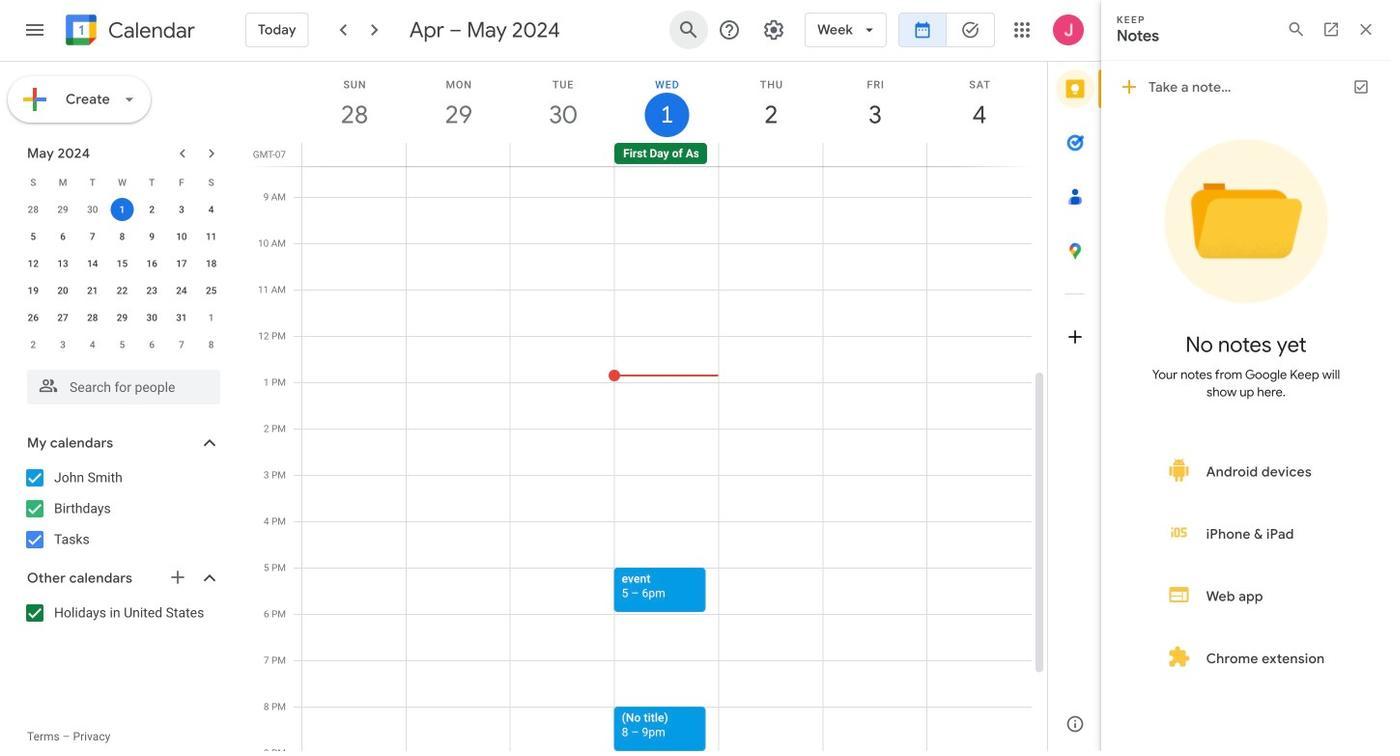 Task type: locate. For each thing, give the bounding box(es) containing it.
row
[[294, 143, 1047, 166], [18, 169, 226, 196], [18, 196, 226, 223], [18, 223, 226, 250], [18, 250, 226, 277], [18, 277, 226, 304], [18, 304, 226, 331], [18, 331, 226, 358]]

6 element
[[51, 225, 74, 248]]

heading inside calendar element
[[104, 19, 195, 42]]

19 element
[[22, 279, 45, 302]]

13 element
[[51, 252, 74, 275]]

23 element
[[140, 279, 163, 302]]

None search field
[[0, 362, 240, 405]]

1, today element
[[111, 198, 134, 221]]

sunday, april 28 element
[[302, 62, 407, 143]]

add other calendars image
[[168, 568, 187, 587]]

10 element
[[170, 225, 193, 248]]

17 element
[[170, 252, 193, 275]]

monday, april 29 element
[[407, 62, 511, 143]]

heading
[[104, 19, 195, 42]]

friday, may 3 element
[[823, 62, 928, 143]]

cell
[[302, 143, 406, 166], [406, 143, 510, 166], [510, 143, 615, 166], [719, 143, 823, 166], [823, 143, 927, 166], [927, 143, 1031, 166], [107, 196, 137, 223]]

june 4 element
[[81, 333, 104, 356]]

grid
[[247, 62, 1047, 753]]

7 element
[[81, 225, 104, 248]]

31 element
[[170, 306, 193, 329]]

12 element
[[22, 252, 45, 275]]

wednesday, may 1, today element
[[615, 62, 719, 143]]

saturday, may 4 element
[[928, 62, 1032, 143]]

row group
[[18, 196, 226, 358]]

my calendars list
[[4, 463, 240, 555]]

tuesday, april 30 element
[[511, 62, 615, 143]]

25 element
[[200, 279, 223, 302]]

june 1 element
[[200, 306, 223, 329]]

april 28 element
[[22, 198, 45, 221]]

16 element
[[140, 252, 163, 275]]

2 element
[[140, 198, 163, 221]]

thursday, may 2 element
[[719, 62, 823, 143]]

15 element
[[111, 252, 134, 275]]

8 element
[[111, 225, 134, 248]]

april 30 element
[[81, 198, 104, 221]]

28 element
[[81, 306, 104, 329]]

tab list
[[1048, 62, 1102, 697]]



Task type: describe. For each thing, give the bounding box(es) containing it.
calendar element
[[62, 11, 195, 53]]

29 element
[[111, 306, 134, 329]]

30 element
[[140, 306, 163, 329]]

18 element
[[200, 252, 223, 275]]

settings menu image
[[762, 18, 785, 42]]

26 element
[[22, 306, 45, 329]]

april 29 element
[[51, 198, 74, 221]]

5 element
[[22, 225, 45, 248]]

14 element
[[81, 252, 104, 275]]

june 6 element
[[140, 333, 163, 356]]

june 8 element
[[200, 333, 223, 356]]

Search for people text field
[[39, 370, 209, 405]]

june 5 element
[[111, 333, 134, 356]]

main drawer image
[[23, 18, 46, 42]]

27 element
[[51, 306, 74, 329]]

9 element
[[140, 225, 163, 248]]

cell inside the may 2024 'grid'
[[107, 196, 137, 223]]

june 7 element
[[170, 333, 193, 356]]

3 element
[[170, 198, 193, 221]]

20 element
[[51, 279, 74, 302]]

22 element
[[111, 279, 134, 302]]

11 element
[[200, 225, 223, 248]]

24 element
[[170, 279, 193, 302]]

4 element
[[200, 198, 223, 221]]

may 2024 grid
[[18, 169, 226, 358]]

june 3 element
[[51, 333, 74, 356]]

june 2 element
[[22, 333, 45, 356]]

21 element
[[81, 279, 104, 302]]



Task type: vqa. For each thing, say whether or not it's contained in the screenshot.
May 11 element
no



